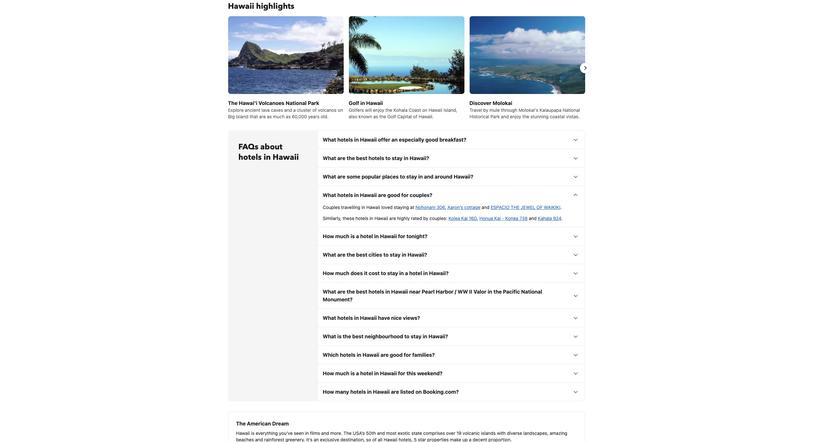 Task type: locate. For each thing, give the bounding box(es) containing it.
and right 738
[[529, 216, 537, 221]]

what for what are the best cities to stay in hawaii?
[[323, 252, 336, 258]]

how up monument?
[[323, 271, 334, 277]]

hotel down which hotels in hawaii are good for families?
[[360, 371, 373, 377]]

hotel up what are the best cities to stay in hawaii?
[[360, 234, 373, 240]]

hawaii? down tonight? at the bottom
[[408, 252, 427, 258]]

the up explore
[[228, 100, 238, 106]]

best inside dropdown button
[[356, 155, 367, 161]]

1 vertical spatial good
[[387, 192, 400, 198]]

hotel inside dropdown button
[[360, 234, 373, 240]]

2 vertical spatial hotel
[[360, 371, 373, 377]]

is down these
[[351, 234, 355, 240]]

kolea
[[449, 216, 460, 221]]

the american dream
[[236, 421, 289, 427]]

hawaii.
[[419, 114, 434, 119]]

popular
[[362, 174, 381, 180]]

at
[[410, 205, 414, 210]]

2 what from the top
[[323, 155, 336, 161]]

1 horizontal spatial national
[[521, 289, 542, 295]]

in up it's
[[305, 431, 309, 437]]

a right up
[[469, 437, 471, 443]]

what hotels in hawaii have nice views?
[[323, 315, 420, 321]]

hawaii? up which hotels in hawaii are good for families? dropdown button on the bottom
[[429, 334, 448, 340]]

1 vertical spatial park
[[490, 114, 500, 119]]

on right listed on the bottom of page
[[416, 389, 422, 395]]

stay for neighbourhood
[[411, 334, 421, 340]]

1 vertical spatial by
[[423, 216, 428, 221]]

much inside how much is a hotel in hawaii for this weekend? dropdown button
[[335, 371, 349, 377]]

national up the vistas.
[[563, 107, 580, 113]]

an
[[392, 137, 398, 143], [314, 437, 319, 443]]

the up the does
[[347, 252, 355, 258]]

0 horizontal spatial kai
[[461, 216, 468, 221]]

is down which hotels in hawaii are good for families?
[[351, 371, 355, 377]]

the inside dropdown button
[[347, 252, 355, 258]]

5 what from the top
[[323, 252, 336, 258]]

much up "many" on the left bottom of the page
[[335, 371, 349, 377]]

1 horizontal spatial enjoy
[[510, 114, 521, 119]]

60,000
[[292, 114, 307, 119]]

monument?
[[323, 297, 353, 303]]

will
[[365, 107, 372, 113]]

in down the especially
[[404, 155, 408, 161]]

8 what from the top
[[323, 334, 336, 340]]

everything
[[256, 431, 278, 437]]

stay up the what are some popular places to stay in and around hawaii?
[[392, 155, 403, 161]]

highly
[[397, 216, 410, 221]]

park up cluster at left
[[308, 100, 319, 106]]

in right faqs
[[264, 152, 271, 163]]

a up what are the best cities to stay in hawaii?
[[356, 234, 359, 240]]

4 what from the top
[[323, 192, 336, 198]]

2 horizontal spatial on
[[422, 107, 427, 113]]

6 what from the top
[[323, 289, 336, 295]]

to right cities
[[383, 252, 389, 258]]

vistas.
[[566, 114, 580, 119]]

as
[[267, 114, 272, 119], [286, 114, 291, 119], [373, 114, 378, 119]]

hawaii? inside what are some popular places to stay in and around hawaii? dropdown button
[[454, 174, 473, 180]]

national inside what are the best hotels in hawaii near pearl harbor / ww ii valor in the pacific national monument?
[[521, 289, 542, 295]]

what are the best hotels in hawaii near pearl harbor / ww ii valor in the pacific national monument? button
[[318, 283, 585, 309]]

of inside the hawai'i volcanoes national park explore ancient lava caves and a cluster of volcanos on big island that are as much as 60,000 years old.
[[313, 107, 317, 113]]

0 vertical spatial park
[[308, 100, 319, 106]]

the inside discover molokai travel by mule through molokai's kalaupapa national historical park and enjoy the stunning coastal vistas.
[[522, 114, 529, 119]]

stay inside dropdown button
[[392, 155, 403, 161]]

what inside what are the best hotels in hawaii near pearl harbor / ww ii valor in the pacific national monument?
[[323, 289, 336, 295]]

all
[[378, 437, 382, 443]]

a up 60,000 at the top
[[293, 107, 296, 113]]

best left cities
[[356, 252, 367, 258]]

similarly, these hotels in hawaii are highly rated by couples: kolea kai 16d , honua kai - konea 738 and kahala 924 .
[[323, 216, 563, 221]]

0 horizontal spatial on
[[338, 107, 343, 113]]

and
[[284, 107, 292, 113], [501, 114, 509, 119], [424, 174, 433, 180], [482, 205, 489, 210], [529, 216, 537, 221], [321, 431, 329, 437], [377, 431, 385, 437], [255, 437, 263, 443]]

stay up couples?
[[406, 174, 417, 180]]

.
[[560, 205, 562, 210], [561, 216, 563, 221]]

0 horizontal spatial by
[[423, 216, 428, 221]]

staying
[[394, 205, 409, 210]]

on
[[338, 107, 343, 113], [422, 107, 427, 113], [416, 389, 422, 395]]

best for what are the best hotels in hawaii near pearl harbor / ww ii valor in the pacific national monument?
[[356, 289, 367, 295]]

4 how from the top
[[323, 389, 334, 395]]

golfers
[[349, 107, 364, 113]]

0 vertical spatial by
[[483, 107, 488, 113]]

and left around
[[424, 174, 433, 180]]

in left have
[[354, 315, 359, 321]]

1 horizontal spatial by
[[483, 107, 488, 113]]

the inside the hawai'i volcanoes national park explore ancient lava caves and a cluster of volcanos on big island that are as much as 60,000 years old.
[[228, 100, 238, 106]]

accordion control element
[[317, 130, 585, 402]]

hawaii? inside what is the best neighbourhood to stay in hawaii? dropdown button
[[429, 334, 448, 340]]

hawaii inside what are the best hotels in hawaii near pearl harbor / ww ii valor in the pacific national monument?
[[391, 289, 408, 295]]

how much is a hotel in hawaii for this weekend? button
[[318, 365, 585, 383]]

travelling
[[341, 205, 360, 210]]

0 vertical spatial of
[[313, 107, 317, 113]]

how many hotels in hawaii are listed on booking.com? button
[[318, 383, 585, 401]]

nohonani 306 link
[[415, 205, 445, 210]]

0 horizontal spatial an
[[314, 437, 319, 443]]

discover molokai image
[[470, 16, 585, 132]]

to inside dropdown button
[[404, 334, 410, 340]]

2 vertical spatial good
[[390, 352, 403, 358]]

hotel for tonight?
[[360, 234, 373, 240]]

hawaii? down the especially
[[410, 155, 429, 161]]

the down molokai's
[[522, 114, 529, 119]]

nohonani
[[415, 205, 435, 210]]

the for the hawai'i volcanoes national park explore ancient lava caves and a cluster of volcanos on big island that are as much as 60,000 years old.
[[228, 100, 238, 106]]

1 vertical spatial hotel
[[409, 271, 422, 277]]

1 horizontal spatial ,
[[477, 216, 478, 221]]

much down these
[[335, 234, 349, 240]]

is inside hawaii is everything you've seen in films and more. the usa's 50th and most exotic state comprises over 19 volcanic islands with diverse landscapes, amazing beaches and rainforest greenery. it's an exclusive destination, so of all hawaii hotels, 5 star properties make up a decent proportion.
[[251, 431, 254, 437]]

how left "many" on the left bottom of the page
[[323, 389, 334, 395]]

by
[[483, 107, 488, 113], [423, 216, 428, 221]]

much for how much is a hotel in hawaii for this weekend?
[[335, 371, 349, 377]]

much for how much is a hotel in hawaii for tonight?
[[335, 234, 349, 240]]

national right pacific
[[521, 289, 542, 295]]

. up 924
[[560, 205, 562, 210]]

as down "lava"
[[267, 114, 272, 119]]

to up places
[[385, 155, 391, 161]]

1 horizontal spatial kai
[[494, 216, 501, 221]]

in
[[360, 100, 365, 106], [354, 137, 359, 143], [264, 152, 271, 163], [404, 155, 408, 161], [418, 174, 423, 180], [354, 192, 359, 198], [362, 205, 365, 210], [370, 216, 373, 221], [374, 234, 379, 240], [402, 252, 406, 258], [399, 271, 404, 277], [423, 271, 428, 277], [385, 289, 390, 295], [488, 289, 492, 295], [354, 315, 359, 321], [423, 334, 427, 340], [357, 352, 361, 358], [374, 371, 379, 377], [367, 389, 372, 395], [305, 431, 309, 437]]

honua
[[479, 216, 493, 221]]

hawaii? inside what are the best hotels to stay in hawaii? dropdown button
[[410, 155, 429, 161]]

it's
[[306, 437, 312, 443]]

kai left 16d in the right of the page
[[461, 216, 468, 221]]

over
[[446, 431, 455, 437]]

the up destination,
[[344, 431, 352, 437]]

1 horizontal spatial golf
[[387, 114, 396, 119]]

faqs
[[238, 142, 258, 153]]

for inside dropdown button
[[398, 234, 405, 240]]

to for cities
[[383, 252, 389, 258]]

1 what from the top
[[323, 137, 336, 143]]

0 vertical spatial golf
[[349, 100, 359, 106]]

kahala
[[538, 216, 552, 221]]

1 horizontal spatial park
[[490, 114, 500, 119]]

0 vertical spatial ,
[[445, 205, 446, 210]]

travel
[[470, 107, 482, 113]]

hotels inside what are the best hotels in hawaii near pearl harbor / ww ii valor in the pacific national monument?
[[369, 289, 384, 295]]

so
[[366, 437, 371, 443]]

best down what hotels in hawaii have nice views?
[[352, 334, 363, 340]]

stay right cities
[[390, 252, 401, 258]]

0 vertical spatial hotel
[[360, 234, 373, 240]]

cities
[[369, 252, 382, 258]]

to inside dropdown button
[[385, 155, 391, 161]]

much for how much does it cost to stay in a hotel in hawaii?
[[335, 271, 349, 277]]

how down similarly,
[[323, 234, 334, 240]]

3 how from the top
[[323, 371, 334, 377]]

7 what from the top
[[323, 315, 336, 321]]

films
[[310, 431, 320, 437]]

and up all
[[377, 431, 385, 437]]

what hotels in hawaii are good for couples?
[[323, 192, 432, 198]]

1 vertical spatial .
[[561, 216, 563, 221]]

best inside what are the best hotels in hawaii near pearl harbor / ww ii valor in the pacific national monument?
[[356, 289, 367, 295]]

good down what is the best neighbourhood to stay in hawaii?
[[390, 352, 403, 358]]

2 horizontal spatial national
[[563, 107, 580, 113]]

it
[[364, 271, 367, 277]]

faqs about hotels in hawaii
[[238, 142, 299, 163]]

to right places
[[400, 174, 405, 180]]

you've
[[279, 431, 293, 437]]

of left all
[[372, 437, 377, 443]]

island,
[[444, 107, 457, 113]]

0 vertical spatial enjoy
[[373, 107, 384, 113]]

1 horizontal spatial of
[[372, 437, 377, 443]]

19
[[457, 431, 461, 437]]

to for neighbourhood
[[404, 334, 410, 340]]

how inside dropdown button
[[323, 234, 334, 240]]

stay for hotels
[[392, 155, 403, 161]]

seen
[[294, 431, 304, 437]]

924
[[553, 216, 561, 221]]

in down which hotels in hawaii are good for families?
[[374, 371, 379, 377]]

the
[[511, 205, 520, 210]]

1 horizontal spatial as
[[286, 114, 291, 119]]

good up loved
[[387, 192, 400, 198]]

an down "films"
[[314, 437, 319, 443]]

1 horizontal spatial on
[[416, 389, 422, 395]]

what
[[323, 137, 336, 143], [323, 155, 336, 161], [323, 174, 336, 180], [323, 192, 336, 198], [323, 252, 336, 258], [323, 289, 336, 295], [323, 315, 336, 321], [323, 334, 336, 340]]

comprises
[[423, 431, 445, 437]]

most
[[386, 431, 397, 437]]

nice
[[391, 315, 402, 321]]

greenery.
[[285, 437, 305, 443]]

proportion.
[[488, 437, 512, 443]]

good for families?
[[390, 352, 403, 358]]

in inside hawaii is everything you've seen in films and more. the usa's 50th and most exotic state comprises over 19 volcanic islands with diverse landscapes, amazing beaches and rainforest greenery. it's an exclusive destination, so of all hawaii hotels, 5 star properties make up a decent proportion.
[[305, 431, 309, 437]]

exotic
[[398, 431, 410, 437]]

2 vertical spatial national
[[521, 289, 542, 295]]

3 what from the top
[[323, 174, 336, 180]]

and down the through
[[501, 114, 509, 119]]

stay for cities
[[390, 252, 401, 258]]

kai
[[461, 216, 468, 221], [494, 216, 501, 221]]

the left pacific
[[494, 289, 502, 295]]

as left 60,000 at the top
[[286, 114, 291, 119]]

what for what are the best hotels in hawaii near pearl harbor / ww ii valor in the pacific national monument?
[[323, 289, 336, 295]]

1 vertical spatial the
[[236, 421, 246, 427]]

2 vertical spatial the
[[344, 431, 352, 437]]

rainforest
[[264, 437, 284, 443]]

0 horizontal spatial ,
[[445, 205, 446, 210]]

offer
[[378, 137, 390, 143]]

good right the especially
[[425, 137, 438, 143]]

2 horizontal spatial as
[[373, 114, 378, 119]]

stay right cost
[[387, 271, 398, 277]]

0 horizontal spatial enjoy
[[373, 107, 384, 113]]

explore
[[228, 107, 244, 113]]

much inside how much does it cost to stay in a hotel in hawaii? dropdown button
[[335, 271, 349, 277]]

the for the american dream
[[236, 421, 246, 427]]

discover molokai travel by mule through molokai's kalaupapa national historical park and enjoy the stunning coastal vistas.
[[470, 100, 580, 119]]

the up monument?
[[347, 289, 355, 295]]

the down what hotels in hawaii have nice views?
[[343, 334, 351, 340]]

for up the staying on the top of page
[[401, 192, 409, 198]]

how down which
[[323, 371, 334, 377]]

2 horizontal spatial of
[[413, 114, 417, 119]]

park
[[308, 100, 319, 106], [490, 114, 500, 119]]

what for what hotels in hawaii offer an especially good breakfast?
[[323, 137, 336, 143]]

in up couples?
[[418, 174, 423, 180]]

enjoy down the through
[[510, 114, 521, 119]]

and right caves
[[284, 107, 292, 113]]

to for cost
[[381, 271, 386, 277]]

2 vertical spatial of
[[372, 437, 377, 443]]

especially
[[399, 137, 424, 143]]

is up 'beaches' on the left of page
[[251, 431, 254, 437]]

best inside dropdown button
[[352, 334, 363, 340]]

1 vertical spatial national
[[563, 107, 580, 113]]

discover
[[470, 100, 491, 106]]

0 horizontal spatial of
[[313, 107, 317, 113]]

hawaii? for what is the best neighbourhood to stay in hawaii?
[[429, 334, 448, 340]]

on inside dropdown button
[[416, 389, 422, 395]]

mule
[[490, 107, 500, 113]]

what is the best neighbourhood to stay in hawaii? button
[[318, 328, 585, 346]]

an inside dropdown button
[[392, 137, 398, 143]]

on up hawaii.
[[422, 107, 427, 113]]

what inside dropdown button
[[323, 334, 336, 340]]

stay inside dropdown button
[[411, 334, 421, 340]]

by inside discover molokai travel by mule through molokai's kalaupapa national historical park and enjoy the stunning coastal vistas.
[[483, 107, 488, 113]]

coastal
[[550, 114, 565, 119]]

for left tonight? at the bottom
[[398, 234, 405, 240]]

1 vertical spatial of
[[413, 114, 417, 119]]

0 horizontal spatial park
[[308, 100, 319, 106]]

738
[[519, 216, 528, 221]]

to down views?
[[404, 334, 410, 340]]

listed
[[400, 389, 414, 395]]

best inside dropdown button
[[356, 252, 367, 258]]

golf down kohala
[[387, 114, 396, 119]]

volcanos
[[318, 107, 337, 113]]

enjoy right will
[[373, 107, 384, 113]]

in down also
[[354, 137, 359, 143]]

hawaii? inside what are the best cities to stay in hawaii? dropdown button
[[408, 252, 427, 258]]

1 how from the top
[[323, 234, 334, 240]]

in up travelling
[[354, 192, 359, 198]]

2 how from the top
[[323, 271, 334, 277]]

much inside how much is a hotel in hawaii for tonight? dropdown button
[[335, 234, 349, 240]]

hawaii? right around
[[454, 174, 473, 180]]

hawaii is everything you've seen in films and more. the usa's 50th and most exotic state comprises over 19 volcanic islands with diverse landscapes, amazing beaches and rainforest greenery. it's an exclusive destination, so of all hawaii hotels, 5 star properties make up a decent proportion.
[[236, 431, 567, 443]]

how
[[323, 234, 334, 240], [323, 271, 334, 277], [323, 371, 334, 377], [323, 389, 334, 395]]

0 vertical spatial national
[[286, 100, 307, 106]]

national
[[286, 100, 307, 106], [563, 107, 580, 113], [521, 289, 542, 295]]

much left the does
[[335, 271, 349, 277]]

1 horizontal spatial an
[[392, 137, 398, 143]]

0 vertical spatial the
[[228, 100, 238, 106]]

an right offer
[[392, 137, 398, 143]]

lava
[[261, 107, 270, 113]]

how for how much does it cost to stay in a hotel in hawaii?
[[323, 271, 334, 277]]

1 kai from the left
[[461, 216, 468, 221]]

1 vertical spatial an
[[314, 437, 319, 443]]

what are some popular places to stay in and around hawaii? button
[[318, 168, 585, 186]]

does
[[351, 271, 363, 277]]

best for what are the best cities to stay in hawaii?
[[356, 252, 367, 258]]

a
[[293, 107, 296, 113], [356, 234, 359, 240], [405, 271, 408, 277], [356, 371, 359, 377], [469, 437, 471, 443]]

much
[[273, 114, 285, 119], [335, 234, 349, 240], [335, 271, 349, 277], [335, 371, 349, 377]]

3 as from the left
[[373, 114, 378, 119]]

a inside the hawai'i volcanoes national park explore ancient lava caves and a cluster of volcanos on big island that are as much as 60,000 years old.
[[293, 107, 296, 113]]

near
[[409, 289, 421, 295]]

hotels,
[[399, 437, 413, 443]]

0 horizontal spatial as
[[267, 114, 272, 119]]

much down caves
[[273, 114, 285, 119]]

1 vertical spatial enjoy
[[510, 114, 521, 119]]

as right known
[[373, 114, 378, 119]]

a inside hawaii is everything you've seen in films and more. the usa's 50th and most exotic state comprises over 19 volcanic islands with diverse landscapes, amazing beaches and rainforest greenery. it's an exclusive destination, so of all hawaii hotels, 5 star properties make up a decent proportion.
[[469, 437, 471, 443]]

0 vertical spatial good
[[425, 137, 438, 143]]

golf up golfers
[[349, 100, 359, 106]]

pacific
[[503, 289, 520, 295]]

what inside dropdown button
[[323, 155, 336, 161]]

best down it
[[356, 289, 367, 295]]

0 horizontal spatial golf
[[349, 100, 359, 106]]

what for what are some popular places to stay in and around hawaii?
[[323, 174, 336, 180]]

to right cost
[[381, 271, 386, 277]]

next image
[[581, 64, 589, 72]]

tonight?
[[407, 234, 427, 240]]

hotels
[[337, 137, 353, 143], [238, 152, 262, 163], [369, 155, 384, 161], [337, 192, 353, 198], [356, 216, 368, 221], [369, 289, 384, 295], [337, 315, 353, 321], [340, 352, 355, 358], [350, 389, 366, 395]]

on right volcanos
[[338, 107, 343, 113]]

the inside dropdown button
[[347, 155, 355, 161]]

to for places
[[400, 174, 405, 180]]

0 horizontal spatial national
[[286, 100, 307, 106]]

of down coast at the right top of page
[[413, 114, 417, 119]]

by right rated
[[423, 216, 428, 221]]

, left honua
[[477, 216, 478, 221]]

enjoy inside discover molokai travel by mule through molokai's kalaupapa national historical park and enjoy the stunning coastal vistas.
[[510, 114, 521, 119]]

0 vertical spatial an
[[392, 137, 398, 143]]

park down mule
[[490, 114, 500, 119]]

couples
[[323, 205, 340, 210]]

by down discover at the right top
[[483, 107, 488, 113]]



Task type: vqa. For each thing, say whether or not it's contained in the screenshot.
· Check In And Check Out.  Downstairs Area With Computers And Room To Eat In.  Friendly Staff.
no



Task type: describe. For each thing, give the bounding box(es) containing it.
hotels inside 'faqs about hotels in hawaii'
[[238, 152, 262, 163]]

cost
[[369, 271, 380, 277]]

in down how much is a hotel in hawaii for this weekend?
[[367, 389, 372, 395]]

in up cities
[[374, 234, 379, 240]]

cluster
[[297, 107, 311, 113]]

to for hotels
[[385, 155, 391, 161]]

2 as from the left
[[286, 114, 291, 119]]

with
[[497, 431, 506, 437]]

islands
[[481, 431, 496, 437]]

usa's
[[353, 431, 365, 437]]

volcanic
[[463, 431, 480, 437]]

similarly,
[[323, 216, 341, 221]]

how much does it cost to stay in a hotel in hawaii?
[[323, 271, 449, 277]]

views?
[[403, 315, 420, 321]]

couples?
[[410, 192, 432, 198]]

on inside the hawai'i volcanoes national park explore ancient lava caves and a cluster of volcanos on big island that are as much as 60,000 years old.
[[338, 107, 343, 113]]

state
[[412, 431, 422, 437]]

molokai
[[493, 100, 512, 106]]

how for how much is a hotel in hawaii for this weekend?
[[323, 371, 334, 377]]

molokai's
[[519, 107, 538, 113]]

1 as from the left
[[267, 114, 272, 119]]

harbor
[[436, 289, 454, 295]]

couples travelling in hawaii loved staying at nohonani 306 , aaron's cottage and espacio the jewel of waikiki .
[[323, 205, 562, 210]]

hawaii? inside how much does it cost to stay in a hotel in hawaii? dropdown button
[[429, 271, 449, 277]]

that
[[250, 114, 258, 119]]

golf in hawaii golfers will enjoy the kohala coast on hawaii island, also known as the golf capital of hawaii.
[[349, 100, 457, 119]]

are inside dropdown button
[[337, 155, 345, 161]]

are inside what are the best hotels in hawaii near pearl harbor / ww ii valor in the pacific national monument?
[[337, 289, 345, 295]]

what for what are the best hotels to stay in hawaii?
[[323, 155, 336, 161]]

capital
[[397, 114, 412, 119]]

what are some popular places to stay in and around hawaii?
[[323, 174, 473, 180]]

golf in hawaii image
[[349, 16, 464, 132]]

ww
[[458, 289, 468, 295]]

how much is a hotel in hawaii for tonight? button
[[318, 227, 585, 246]]

in down the how much does it cost to stay in a hotel in hawaii?
[[385, 289, 390, 295]]

which hotels in hawaii are good for families? button
[[318, 346, 585, 364]]

espacio the jewel of waikiki link
[[491, 205, 560, 210]]

hotels inside dropdown button
[[369, 155, 384, 161]]

loved
[[381, 205, 393, 210]]

in up how much is a hotel in hawaii for tonight? on the bottom of the page
[[370, 216, 373, 221]]

what hotels in hawaii offer an especially good breakfast?
[[323, 137, 466, 143]]

0 vertical spatial .
[[560, 205, 562, 210]]

hawaii inside 'faqs about hotels in hawaii'
[[273, 152, 299, 163]]

are inside the hawai'i volcanoes national park explore ancient lava caves and a cluster of volcanos on big island that are as much as 60,000 years old.
[[259, 114, 266, 119]]

national inside discover molokai travel by mule through molokai's kalaupapa national historical park and enjoy the stunning coastal vistas.
[[563, 107, 580, 113]]

destination,
[[340, 437, 365, 443]]

properties
[[427, 437, 449, 443]]

on inside the golf in hawaii golfers will enjoy the kohala coast on hawaii island, also known as the golf capital of hawaii.
[[422, 107, 427, 113]]

the inside hawaii is everything you've seen in films and more. the usa's 50th and most exotic state comprises over 19 volcanic islands with diverse landscapes, amazing beaches and rainforest greenery. it's an exclusive destination, so of all hawaii hotels, 5 star properties make up a decent proportion.
[[344, 431, 352, 437]]

jewel
[[521, 205, 535, 210]]

1 vertical spatial golf
[[387, 114, 396, 119]]

/
[[455, 289, 456, 295]]

waikiki
[[544, 205, 560, 210]]

diverse
[[507, 431, 522, 437]]

hotel for this
[[360, 371, 373, 377]]

by inside the accordion control element
[[423, 216, 428, 221]]

stay for cost
[[387, 271, 398, 277]]

the left kohala
[[385, 107, 392, 113]]

park inside discover molokai travel by mule through molokai's kalaupapa national historical park and enjoy the stunning coastal vistas.
[[490, 114, 500, 119]]

an inside hawaii is everything you've seen in films and more. the usa's 50th and most exotic state comprises over 19 volcanic islands with diverse landscapes, amazing beaches and rainforest greenery. it's an exclusive destination, so of all hawaii hotels, 5 star properties make up a decent proportion.
[[314, 437, 319, 443]]

as inside the golf in hawaii golfers will enjoy the kohala coast on hawaii island, also known as the golf capital of hawaii.
[[373, 114, 378, 119]]

and up 'exclusive'
[[321, 431, 329, 437]]

in right which
[[357, 352, 361, 358]]

what hotels in hawaii have nice views? button
[[318, 309, 585, 327]]

ii
[[469, 289, 472, 295]]

island
[[236, 114, 248, 119]]

hawai'i
[[239, 100, 257, 106]]

and up honua
[[482, 205, 489, 210]]

a right cost
[[405, 271, 408, 277]]

in inside dropdown button
[[404, 155, 408, 161]]

what hotels in hawaii offer an especially good breakfast? button
[[318, 131, 585, 149]]

hawaii highlights section
[[223, 16, 590, 132]]

neighbourhood
[[365, 334, 403, 340]]

this
[[407, 371, 416, 377]]

hawaii? for what are the best hotels to stay in hawaii?
[[410, 155, 429, 161]]

what are the best cities to stay in hawaii? button
[[318, 246, 585, 264]]

what for what hotels in hawaii are good for couples?
[[323, 192, 336, 198]]

what for what is the best neighbourhood to stay in hawaii?
[[323, 334, 336, 340]]

in inside the golf in hawaii golfers will enjoy the kohala coast on hawaii island, also known as the golf capital of hawaii.
[[360, 100, 365, 106]]

make
[[450, 437, 461, 443]]

coast
[[409, 107, 421, 113]]

kalaupapa
[[540, 107, 561, 113]]

kahala 924 link
[[538, 216, 561, 221]]

highlights
[[256, 1, 294, 12]]

much inside the hawai'i volcanoes national park explore ancient lava caves and a cluster of volcanos on big island that are as much as 60,000 years old.
[[273, 114, 285, 119]]

of inside the golf in hawaii golfers will enjoy the kohala coast on hawaii island, also known as the golf capital of hawaii.
[[413, 114, 417, 119]]

how for how much is a hotel in hawaii for tonight?
[[323, 234, 334, 240]]

the hawai'i volcanoes national park image
[[228, 16, 344, 132]]

how much is a hotel in hawaii for this weekend?
[[323, 371, 443, 377]]

pearl
[[422, 289, 435, 295]]

of inside hawaii is everything you've seen in films and more. the usa's 50th and most exotic state comprises over 19 volcanic islands with diverse landscapes, amazing beaches and rainforest greenery. it's an exclusive destination, so of all hawaii hotels, 5 star properties make up a decent proportion.
[[372, 437, 377, 443]]

in right cost
[[399, 271, 404, 277]]

in up the 'pearl' on the right of the page
[[423, 271, 428, 277]]

in up families?
[[423, 334, 427, 340]]

is up which
[[337, 334, 342, 340]]

breakfast?
[[439, 137, 466, 143]]

more.
[[330, 431, 342, 437]]

is inside dropdown button
[[351, 371, 355, 377]]

national inside the hawai'i volcanoes national park explore ancient lava caves and a cluster of volcanos on big island that are as much as 60,000 years old.
[[286, 100, 307, 106]]

in up the how much does it cost to stay in a hotel in hawaii?
[[402, 252, 406, 258]]

and down everything
[[255, 437, 263, 443]]

years
[[308, 114, 319, 119]]

best for what are the best hotels to stay in hawaii?
[[356, 155, 367, 161]]

the hawai'i volcanoes national park explore ancient lava caves and a cluster of volcanos on big island that are as much as 60,000 years old.
[[228, 100, 343, 119]]

what for what hotels in hawaii have nice views?
[[323, 315, 336, 321]]

the inside dropdown button
[[343, 334, 351, 340]]

good for couples?
[[387, 192, 400, 198]]

park inside the hawai'i volcanoes national park explore ancient lava caves and a cluster of volcanos on big island that are as much as 60,000 years old.
[[308, 100, 319, 106]]

for left families?
[[404, 352, 411, 358]]

american
[[247, 421, 271, 427]]

in right travelling
[[362, 205, 365, 210]]

a down which hotels in hawaii are good for families?
[[356, 371, 359, 377]]

aaron's
[[447, 205, 463, 210]]

and inside discover molokai travel by mule through molokai's kalaupapa national historical park and enjoy the stunning coastal vistas.
[[501, 114, 509, 119]]

stay for places
[[406, 174, 417, 180]]

and inside dropdown button
[[424, 174, 433, 180]]

the right known
[[379, 114, 386, 119]]

in right valor
[[488, 289, 492, 295]]

16d
[[469, 216, 477, 221]]

best for what is the best neighbourhood to stay in hawaii?
[[352, 334, 363, 340]]

1 vertical spatial ,
[[477, 216, 478, 221]]

enjoy inside the golf in hawaii golfers will enjoy the kohala coast on hawaii island, also known as the golf capital of hawaii.
[[373, 107, 384, 113]]

have
[[378, 315, 390, 321]]

hawaii inside dropdown button
[[380, 234, 397, 240]]

stunning
[[530, 114, 549, 119]]

dream
[[272, 421, 289, 427]]

weekend?
[[417, 371, 443, 377]]

in inside 'faqs about hotels in hawaii'
[[264, 152, 271, 163]]

50th
[[366, 431, 376, 437]]

booking.com?
[[423, 389, 459, 395]]

through
[[501, 107, 517, 113]]

cottage
[[464, 205, 480, 210]]

also
[[349, 114, 357, 119]]

a inside dropdown button
[[356, 234, 359, 240]]

how much does it cost to stay in a hotel in hawaii? button
[[318, 264, 585, 283]]

for left this
[[398, 371, 405, 377]]

hawaii? for what are the best cities to stay in hawaii?
[[408, 252, 427, 258]]

up
[[462, 437, 468, 443]]

beaches
[[236, 437, 254, 443]]

honua kai - konea 738 link
[[479, 216, 528, 221]]

and inside the hawai'i volcanoes national park explore ancient lava caves and a cluster of volcanos on big island that are as much as 60,000 years old.
[[284, 107, 292, 113]]

how for how many hotels in hawaii are listed on booking.com?
[[323, 389, 334, 395]]

decent
[[473, 437, 487, 443]]

2 kai from the left
[[494, 216, 501, 221]]



